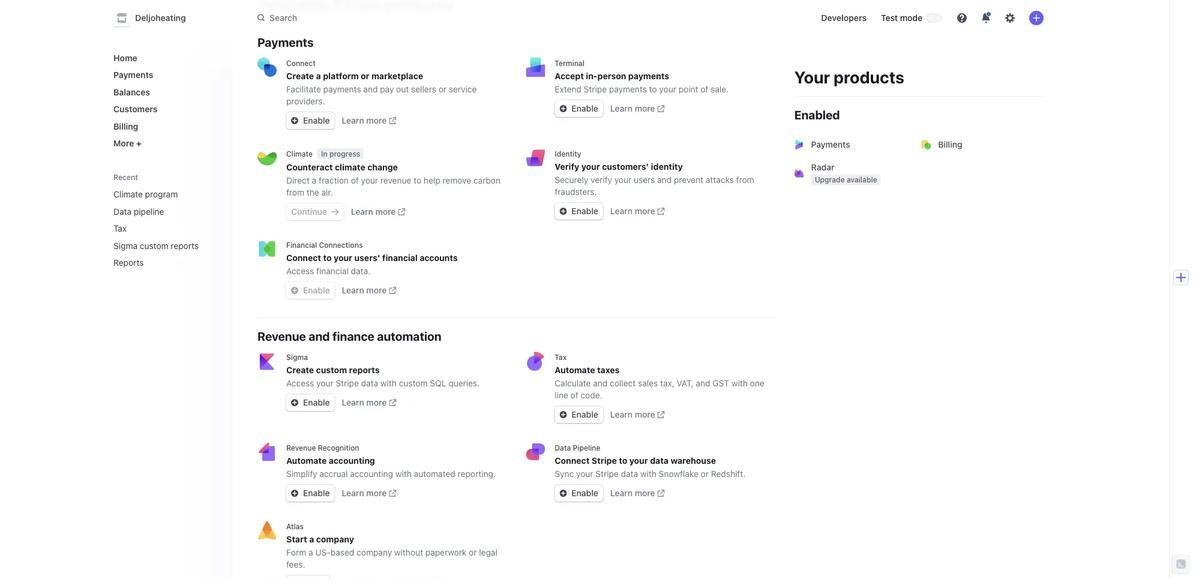 Task type: vqa. For each thing, say whether or not it's contained in the screenshot.


Task type: describe. For each thing, give the bounding box(es) containing it.
counteract
[[286, 162, 333, 172]]

queries.
[[449, 379, 480, 389]]

payments for extend stripe payments to your point of sale.
[[609, 84, 647, 94]]

one
[[750, 379, 765, 389]]

to inside financial connections connect to your users' financial accounts access financial data.
[[323, 253, 332, 263]]

2 horizontal spatial custom
[[399, 379, 428, 389]]

svg image for custom
[[291, 399, 298, 407]]

paperwork
[[426, 548, 467, 558]]

help image
[[958, 13, 967, 23]]

identity
[[555, 150, 582, 158]]

payments right the "person" at the top right of the page
[[629, 71, 670, 81]]

verify
[[555, 162, 580, 172]]

learn more for automated
[[342, 489, 387, 498]]

sigma for sigma custom reports
[[113, 241, 138, 251]]

automate inside tax automate taxes calculate and collect sales tax, vat, and gst with one line of code.
[[555, 365, 595, 375]]

enable for securely verify your users and prevent attacks from fraudsters.
[[572, 206, 599, 216]]

fees.
[[286, 560, 305, 570]]

learn more link for users
[[611, 205, 665, 217]]

and left gst
[[696, 379, 711, 389]]

climate program link
[[109, 185, 207, 204]]

+
[[136, 138, 142, 148]]

learn for simplify
[[342, 489, 364, 498]]

enable link for calculate and collect sales tax, vat, and gst with one line of code.
[[555, 407, 603, 423]]

radar upgrade available
[[812, 162, 878, 184]]

balances link
[[109, 82, 224, 102]]

redshift.
[[711, 469, 746, 479]]

data pipeline link
[[109, 202, 207, 221]]

reports link
[[109, 253, 207, 273]]

0 horizontal spatial billing link
[[109, 117, 224, 136]]

without
[[395, 548, 423, 558]]

pipeline
[[134, 207, 164, 216]]

reports
[[113, 258, 144, 268]]

your
[[795, 67, 831, 87]]

a right start
[[309, 535, 314, 545]]

vat,
[[677, 379, 694, 389]]

fraction
[[319, 176, 349, 186]]

climate program
[[113, 189, 178, 199]]

enabled
[[795, 107, 841, 122]]

tax automate taxes calculate and collect sales tax, vat, and gst with one line of code.
[[555, 353, 765, 401]]

in-
[[586, 71, 598, 81]]

in
[[321, 150, 328, 158]]

or right the sellers
[[439, 84, 447, 94]]

data for data pipeline connect stripe to your data warehouse sync your stripe data with snowflake or redshift.
[[555, 444, 571, 452]]

line
[[555, 391, 569, 401]]

more for and
[[367, 116, 387, 126]]

simplify
[[286, 469, 317, 479]]

access inside financial connections connect to your users' financial accounts access financial data.
[[286, 266, 314, 276]]

access inside sigma create custom reports access your stripe data with custom sql queries.
[[286, 379, 314, 389]]

finance
[[333, 329, 375, 343]]

customers
[[113, 104, 158, 114]]

service
[[449, 84, 477, 94]]

connect inside connect create a platform or marketplace facilitate payments and pay out sellers or service providers.
[[286, 59, 316, 67]]

data pipeline connect stripe to your data warehouse sync your stripe data with snowflake or redshift.
[[555, 444, 746, 479]]

tax,
[[661, 379, 675, 389]]

enable link for facilitate payments and pay out sellers or service providers.
[[286, 112, 335, 129]]

change
[[368, 162, 398, 172]]

enable for facilitate payments and pay out sellers or service providers.
[[303, 116, 330, 126]]

or right platform
[[361, 71, 370, 81]]

program
[[145, 189, 178, 199]]

counteract climate change direct a fraction of your revenue to help remove carbon from the air.
[[286, 162, 501, 198]]

stripe inside sigma create custom reports access your stripe data with custom sql queries.
[[336, 379, 359, 389]]

tax for tax
[[113, 224, 127, 234]]

more for with
[[367, 398, 387, 408]]

upgrade
[[815, 176, 845, 184]]

billing inside core navigation links element
[[113, 121, 138, 131]]

recent element
[[101, 185, 234, 273]]

more for revenue
[[376, 207, 396, 217]]

more for to
[[635, 104, 656, 113]]

and inside identity verify your customers' identity securely verify your users and prevent attacks from fraudsters.
[[658, 175, 672, 185]]

sales
[[638, 379, 658, 389]]

start
[[286, 535, 307, 545]]

your left warehouse
[[630, 456, 648, 466]]

sigma for sigma create custom reports access your stripe data with custom sql queries.
[[286, 353, 308, 362]]

1 horizontal spatial billing link
[[915, 130, 1044, 159]]

Search search field
[[250, 7, 589, 29]]

data pipeline
[[113, 207, 164, 216]]

home link
[[109, 48, 224, 68]]

with inside sigma create custom reports access your stripe data with custom sql queries.
[[381, 379, 397, 389]]

connect for connect to your users' financial accounts
[[286, 253, 321, 263]]

sellers
[[411, 84, 437, 94]]

0 horizontal spatial payments link
[[109, 65, 224, 85]]

continue
[[291, 207, 327, 217]]

more +
[[113, 138, 142, 148]]

data for data pipeline
[[113, 207, 132, 216]]

payments inside core navigation links element
[[113, 70, 153, 80]]

platform
[[323, 71, 359, 81]]

automated
[[414, 469, 456, 479]]

and up code.
[[594, 379, 608, 389]]

more for access
[[367, 286, 387, 295]]

warehouse
[[671, 456, 716, 466]]

tax link
[[109, 219, 207, 238]]

revenue
[[381, 176, 412, 186]]

based
[[331, 548, 355, 558]]

enable for sync your stripe data with snowflake or redshift.
[[572, 489, 599, 498]]

remove
[[443, 176, 472, 186]]

climate for climate program
[[113, 189, 143, 199]]

1 vertical spatial financial
[[317, 266, 349, 276]]

learn more link for automated
[[342, 488, 397, 500]]

1 horizontal spatial data
[[621, 469, 638, 479]]

gst
[[713, 379, 730, 389]]

reporting.
[[458, 469, 496, 479]]

securely
[[555, 175, 589, 185]]

more for sync
[[635, 489, 656, 498]]

core navigation links element
[[109, 48, 224, 153]]

climate
[[335, 162, 366, 172]]

search
[[270, 13, 297, 23]]

of inside tax automate taxes calculate and collect sales tax, vat, and gst with one line of code.
[[571, 391, 579, 401]]

users
[[634, 175, 655, 185]]

svg image for connect
[[560, 490, 567, 497]]

learn for identity
[[611, 206, 633, 216]]

your right 'sync'
[[577, 469, 594, 479]]

sql
[[430, 379, 447, 389]]

point
[[679, 84, 699, 94]]

sync
[[555, 469, 574, 479]]

sigma custom reports
[[113, 241, 199, 251]]

out
[[396, 84, 409, 94]]

learn more for to
[[611, 104, 656, 113]]

or inside atlas start a company form a us-based company without paperwork or legal fees.
[[469, 548, 477, 558]]

learn for to
[[611, 489, 633, 498]]

snowflake
[[659, 469, 699, 479]]

enable link for sync your stripe data with snowflake or redshift.
[[555, 485, 603, 502]]

svg image for simplify accrual accounting with automated reporting.
[[291, 490, 298, 497]]

radar
[[812, 162, 835, 172]]

developers link
[[817, 8, 872, 28]]

1 vertical spatial accounting
[[350, 469, 393, 479]]

us-
[[316, 548, 331, 558]]

identity
[[651, 162, 683, 172]]

mode
[[901, 13, 923, 23]]

atlas start a company form a us-based company without paperwork or legal fees.
[[286, 522, 498, 570]]

data.
[[351, 266, 371, 276]]

progress
[[330, 150, 360, 158]]

form
[[286, 548, 306, 558]]

svg image inside continue button
[[332, 208, 339, 216]]

accept
[[555, 71, 584, 81]]

0 vertical spatial accounting
[[329, 456, 375, 466]]

recognition
[[318, 444, 359, 452]]

learn more link for access
[[342, 285, 397, 297]]

svg image for facilitate payments and pay out sellers or service providers.
[[291, 117, 298, 124]]

learn for access
[[342, 398, 364, 408]]

1 horizontal spatial financial
[[382, 253, 418, 263]]

automation
[[377, 329, 442, 343]]

create for payments
[[286, 71, 314, 81]]

a inside counteract climate change direct a fraction of your revenue to help remove carbon from the air.
[[312, 176, 317, 186]]

your down customers'
[[615, 175, 632, 185]]

learn for your
[[342, 286, 364, 295]]

learn more link for revenue
[[351, 206, 406, 218]]

0 vertical spatial company
[[316, 535, 354, 545]]

connect for connect stripe to your data warehouse
[[555, 456, 590, 466]]

enable for calculate and collect sales tax, vat, and gst with one line of code.
[[572, 410, 599, 420]]

the
[[307, 188, 319, 198]]



Task type: locate. For each thing, give the bounding box(es) containing it.
help
[[424, 176, 441, 186]]

learn more down counteract climate change direct a fraction of your revenue to help remove carbon from the air. at the top left of the page
[[351, 207, 396, 217]]

enable link
[[555, 100, 603, 117], [286, 112, 335, 129], [555, 203, 603, 220], [286, 395, 335, 411], [555, 407, 603, 423], [286, 485, 335, 502], [555, 485, 603, 502]]

custom inside recent element
[[140, 241, 169, 251]]

learn for payments
[[611, 104, 633, 113]]

1 vertical spatial connect
[[286, 253, 321, 263]]

0 horizontal spatial payments
[[113, 70, 153, 80]]

payments down search
[[258, 35, 314, 49]]

svg image for your
[[560, 208, 567, 215]]

0 vertical spatial tax
[[113, 224, 127, 234]]

learn more for users
[[611, 206, 656, 216]]

0 vertical spatial data
[[113, 207, 132, 216]]

1 horizontal spatial of
[[571, 391, 579, 401]]

automate up simplify
[[286, 456, 327, 466]]

of
[[701, 84, 709, 94], [351, 176, 359, 186], [571, 391, 579, 401]]

deljoheating
[[135, 13, 186, 23]]

your down revenue and finance automation
[[317, 379, 334, 389]]

1 vertical spatial automate
[[286, 456, 327, 466]]

0 vertical spatial sigma
[[113, 241, 138, 251]]

1 vertical spatial of
[[351, 176, 359, 186]]

2 horizontal spatial data
[[651, 456, 669, 466]]

attacks
[[706, 175, 734, 185]]

connect
[[286, 59, 316, 67], [286, 253, 321, 263], [555, 456, 590, 466]]

learn for a
[[351, 207, 373, 217]]

collect
[[610, 379, 636, 389]]

0 vertical spatial automate
[[555, 365, 595, 375]]

company
[[316, 535, 354, 545], [357, 548, 392, 558]]

more down users
[[635, 206, 656, 216]]

automate up calculate
[[555, 365, 595, 375]]

developers
[[822, 13, 867, 23]]

0 horizontal spatial company
[[316, 535, 354, 545]]

learn more for vat,
[[611, 410, 656, 420]]

learn more link for and
[[342, 115, 397, 127]]

learn more link for to
[[611, 103, 665, 115]]

reports inside recent element
[[171, 241, 199, 251]]

payments down the "person" at the top right of the page
[[609, 84, 647, 94]]

enable link for securely verify your users and prevent attacks from fraudsters.
[[555, 203, 603, 220]]

0 vertical spatial billing
[[113, 121, 138, 131]]

or inside data pipeline connect stripe to your data warehouse sync your stripe data with snowflake or redshift.
[[701, 469, 709, 479]]

a inside connect create a platform or marketplace facilitate payments and pay out sellers or service providers.
[[316, 71, 321, 81]]

connect inside data pipeline connect stripe to your data warehouse sync your stripe data with snowflake or redshift.
[[555, 456, 590, 466]]

learn more link for with
[[342, 397, 397, 409]]

atlas
[[286, 522, 304, 531]]

financial
[[286, 241, 317, 249]]

revenue for revenue and finance automation
[[258, 329, 306, 343]]

2 horizontal spatial payments
[[812, 140, 851, 150]]

1 create from the top
[[286, 71, 314, 81]]

with inside data pipeline connect stripe to your data warehouse sync your stripe data with snowflake or redshift.
[[641, 469, 657, 479]]

0 horizontal spatial reports
[[171, 241, 199, 251]]

company right based
[[357, 548, 392, 558]]

of inside counteract climate change direct a fraction of your revenue to help remove carbon from the air.
[[351, 176, 359, 186]]

more for users
[[635, 206, 656, 216]]

company up based
[[316, 535, 354, 545]]

climate down recent
[[113, 189, 143, 199]]

more for automated
[[367, 489, 387, 498]]

1 horizontal spatial company
[[357, 548, 392, 558]]

accounting right accrual on the left of the page
[[350, 469, 393, 479]]

learn more link for vat,
[[611, 409, 665, 421]]

enable down the financial
[[303, 286, 330, 295]]

enable up recognition
[[303, 398, 330, 408]]

learn more link down data pipeline connect stripe to your data warehouse sync your stripe data with snowflake or redshift.
[[611, 488, 665, 500]]

financial right users'
[[382, 253, 418, 263]]

pipeline
[[573, 444, 601, 452]]

data inside sigma create custom reports access your stripe data with custom sql queries.
[[361, 379, 378, 389]]

custom down tax link
[[140, 241, 169, 251]]

more down counteract climate change direct a fraction of your revenue to help remove carbon from the air. at the top left of the page
[[376, 207, 396, 217]]

climate for climate
[[286, 150, 313, 158]]

with left one
[[732, 379, 748, 389]]

connect inside financial connections connect to your users' financial accounts access financial data.
[[286, 253, 321, 263]]

payments link
[[109, 65, 224, 85], [788, 130, 917, 159]]

0 vertical spatial climate
[[286, 150, 313, 158]]

recent navigation links element
[[101, 168, 234, 273]]

2 vertical spatial of
[[571, 391, 579, 401]]

a
[[316, 71, 321, 81], [312, 176, 317, 186], [309, 535, 314, 545], [309, 548, 313, 558]]

reports up reports link on the left top of page
[[171, 241, 199, 251]]

from inside identity verify your customers' identity securely verify your users and prevent attacks from fraudsters.
[[737, 175, 755, 185]]

1 vertical spatial reports
[[349, 365, 380, 375]]

enable down fraudsters.
[[572, 206, 599, 216]]

financial down connections
[[317, 266, 349, 276]]

1 vertical spatial access
[[286, 379, 314, 389]]

1 horizontal spatial payments
[[258, 35, 314, 49]]

learn more link down terminal accept in-person payments extend stripe payments to your point of sale. on the top of the page
[[611, 103, 665, 115]]

Search text field
[[250, 7, 589, 29]]

0 vertical spatial reports
[[171, 241, 199, 251]]

0 vertical spatial connect
[[286, 59, 316, 67]]

0 vertical spatial create
[[286, 71, 314, 81]]

1 vertical spatial climate
[[113, 189, 143, 199]]

products
[[834, 67, 905, 87]]

learn down sigma create custom reports access your stripe data with custom sql queries.
[[342, 398, 364, 408]]

0 horizontal spatial billing
[[113, 121, 138, 131]]

learn more down collect at the bottom right of the page
[[611, 410, 656, 420]]

2 access from the top
[[286, 379, 314, 389]]

1 horizontal spatial billing
[[939, 140, 963, 150]]

tax inside tax automate taxes calculate and collect sales tax, vat, and gst with one line of code.
[[555, 353, 567, 362]]

reports inside sigma create custom reports access your stripe data with custom sql queries.
[[349, 365, 380, 375]]

more down sales
[[635, 410, 656, 420]]

learn for or
[[342, 116, 364, 126]]

and left pay
[[364, 84, 378, 94]]

carbon
[[474, 176, 501, 186]]

customers link
[[109, 99, 224, 119]]

identity verify your customers' identity securely verify your users and prevent attacks from fraudsters.
[[555, 150, 755, 197]]

enable down 'sync'
[[572, 489, 599, 498]]

more
[[113, 138, 134, 148]]

and left the finance
[[309, 329, 330, 343]]

0 horizontal spatial data
[[113, 207, 132, 216]]

to inside data pipeline connect stripe to your data warehouse sync your stripe data with snowflake or redshift.
[[619, 456, 628, 466]]

with left automated
[[396, 469, 412, 479]]

more down terminal accept in-person payments extend stripe payments to your point of sale. on the top of the page
[[635, 104, 656, 113]]

balances
[[113, 87, 150, 97]]

sigma inside recent element
[[113, 241, 138, 251]]

1 horizontal spatial data
[[555, 444, 571, 452]]

learn more link
[[611, 103, 665, 115], [342, 115, 397, 127], [611, 205, 665, 217], [351, 206, 406, 218], [342, 285, 397, 297], [342, 397, 397, 409], [611, 409, 665, 421], [342, 488, 397, 500], [611, 488, 665, 500]]

1 vertical spatial payments link
[[788, 130, 917, 159]]

0 vertical spatial financial
[[382, 253, 418, 263]]

learn more down sigma create custom reports access your stripe data with custom sql queries.
[[342, 398, 387, 408]]

learn more down data.
[[342, 286, 387, 295]]

learn more for revenue
[[351, 207, 396, 217]]

more down data pipeline connect stripe to your data warehouse sync your stripe data with snowflake or redshift.
[[635, 489, 656, 498]]

1 vertical spatial tax
[[555, 353, 567, 362]]

2 vertical spatial data
[[621, 469, 638, 479]]

2 horizontal spatial of
[[701, 84, 709, 94]]

terminal accept in-person payments extend stripe payments to your point of sale.
[[555, 59, 729, 94]]

0 vertical spatial payments link
[[109, 65, 224, 85]]

enable link down fraudsters.
[[555, 203, 603, 220]]

prevent
[[674, 175, 704, 185]]

enable down extend
[[572, 104, 599, 113]]

1 horizontal spatial climate
[[286, 150, 313, 158]]

sigma
[[113, 241, 138, 251], [286, 353, 308, 362]]

1 horizontal spatial tax
[[555, 353, 567, 362]]

0 vertical spatial revenue
[[258, 329, 306, 343]]

learn more link down pay
[[342, 115, 397, 127]]

revenue recognition automate accounting simplify accrual accounting with automated reporting.
[[286, 444, 496, 479]]

1 vertical spatial from
[[286, 188, 304, 198]]

accounting down recognition
[[329, 456, 375, 466]]

revenue down enable button
[[258, 329, 306, 343]]

learn more for with
[[342, 398, 387, 408]]

0 horizontal spatial data
[[361, 379, 378, 389]]

payments for facilitate payments and pay out sellers or service providers.
[[323, 84, 361, 94]]

svg image inside enable button
[[291, 287, 298, 294]]

learn more for and
[[342, 116, 387, 126]]

data
[[361, 379, 378, 389], [651, 456, 669, 466], [621, 469, 638, 479]]

from down direct
[[286, 188, 304, 198]]

svg image down the providers.
[[291, 117, 298, 124]]

accounts
[[420, 253, 458, 263]]

learn more for sync
[[611, 489, 656, 498]]

your up verify
[[582, 162, 600, 172]]

financial connections connect to your users' financial accounts access financial data.
[[286, 241, 458, 276]]

2 vertical spatial custom
[[399, 379, 428, 389]]

of down calculate
[[571, 391, 579, 401]]

to
[[650, 84, 657, 94], [414, 176, 422, 186], [323, 253, 332, 263], [619, 456, 628, 466]]

0 horizontal spatial climate
[[113, 189, 143, 199]]

from inside counteract climate change direct a fraction of your revenue to help remove carbon from the air.
[[286, 188, 304, 198]]

0 horizontal spatial custom
[[140, 241, 169, 251]]

data inside data pipeline connect stripe to your data warehouse sync your stripe data with snowflake or redshift.
[[555, 444, 571, 452]]

more for vat,
[[635, 410, 656, 420]]

0 vertical spatial payments
[[258, 35, 314, 49]]

0 horizontal spatial from
[[286, 188, 304, 198]]

your inside counteract climate change direct a fraction of your revenue to help remove carbon from the air.
[[361, 176, 378, 186]]

0 horizontal spatial of
[[351, 176, 359, 186]]

0 horizontal spatial tax
[[113, 224, 127, 234]]

svg image
[[560, 208, 567, 215], [332, 208, 339, 216], [291, 399, 298, 407], [560, 490, 567, 497]]

reports down the finance
[[349, 365, 380, 375]]

learn for and
[[611, 410, 633, 420]]

0 vertical spatial access
[[286, 266, 314, 276]]

connect create a platform or marketplace facilitate payments and pay out sellers or service providers.
[[286, 59, 477, 106]]

enable for access your stripe data with custom sql queries.
[[303, 398, 330, 408]]

your down the change
[[361, 176, 378, 186]]

taxes
[[598, 365, 620, 375]]

your
[[660, 84, 677, 94], [582, 162, 600, 172], [615, 175, 632, 185], [361, 176, 378, 186], [334, 253, 353, 263], [317, 379, 334, 389], [630, 456, 648, 466], [577, 469, 594, 479]]

0 vertical spatial data
[[361, 379, 378, 389]]

1 access from the top
[[286, 266, 314, 276]]

climate inside recent element
[[113, 189, 143, 199]]

payments
[[629, 71, 670, 81], [323, 84, 361, 94], [609, 84, 647, 94]]

create inside sigma create custom reports access your stripe data with custom sql queries.
[[286, 365, 314, 375]]

1 horizontal spatial reports
[[349, 365, 380, 375]]

revenue and finance automation
[[258, 329, 442, 343]]

svg image
[[560, 105, 567, 112], [291, 117, 298, 124], [291, 287, 298, 294], [560, 411, 567, 419], [291, 490, 298, 497]]

data
[[113, 207, 132, 216], [555, 444, 571, 452]]

svg image down extend
[[560, 105, 567, 112]]

code.
[[581, 391, 603, 401]]

billing
[[113, 121, 138, 131], [939, 140, 963, 150]]

to inside counteract climate change direct a fraction of your revenue to help remove carbon from the air.
[[414, 176, 422, 186]]

a up facilitate
[[316, 71, 321, 81]]

customers'
[[602, 162, 649, 172]]

more down pay
[[367, 116, 387, 126]]

data down the finance
[[361, 379, 378, 389]]

of down climate
[[351, 176, 359, 186]]

1 vertical spatial revenue
[[286, 444, 316, 452]]

marketplace
[[372, 71, 423, 81]]

more
[[635, 104, 656, 113], [367, 116, 387, 126], [635, 206, 656, 216], [376, 207, 396, 217], [367, 286, 387, 295], [367, 398, 387, 408], [635, 410, 656, 420], [367, 489, 387, 498], [635, 489, 656, 498]]

sigma create custom reports access your stripe data with custom sql queries.
[[286, 353, 480, 389]]

users'
[[355, 253, 380, 263]]

enable inside enable button
[[303, 286, 330, 295]]

with
[[381, 379, 397, 389], [732, 379, 748, 389], [396, 469, 412, 479], [641, 469, 657, 479]]

learn more link down sales
[[611, 409, 665, 421]]

learn more down terminal accept in-person payments extend stripe payments to your point of sale. on the top of the page
[[611, 104, 656, 113]]

learn more link for sync
[[611, 488, 665, 500]]

enable link up recognition
[[286, 395, 335, 411]]

your inside terminal accept in-person payments extend stripe payments to your point of sale.
[[660, 84, 677, 94]]

svg image for extend stripe payments to your point of sale.
[[560, 105, 567, 112]]

enable link down 'sync'
[[555, 485, 603, 502]]

providers.
[[286, 96, 325, 106]]

of left sale.
[[701, 84, 709, 94]]

extend
[[555, 84, 582, 94]]

learn
[[611, 104, 633, 113], [342, 116, 364, 126], [611, 206, 633, 216], [351, 207, 373, 217], [342, 286, 364, 295], [342, 398, 364, 408], [611, 410, 633, 420], [342, 489, 364, 498], [611, 489, 633, 498]]

learn more down users
[[611, 206, 656, 216]]

test
[[882, 13, 898, 23]]

continue button
[[286, 204, 344, 220]]

with inside 'revenue recognition automate accounting simplify accrual accounting with automated reporting.'
[[396, 469, 412, 479]]

svg image down line
[[560, 411, 567, 419]]

legal
[[479, 548, 498, 558]]

person
[[598, 71, 627, 81]]

data left pipeline
[[113, 207, 132, 216]]

1 horizontal spatial automate
[[555, 365, 595, 375]]

to inside terminal accept in-person payments extend stripe payments to your point of sale.
[[650, 84, 657, 94]]

and inside connect create a platform or marketplace facilitate payments and pay out sellers or service providers.
[[364, 84, 378, 94]]

payments up balances
[[113, 70, 153, 80]]

payments inside connect create a platform or marketplace facilitate payments and pay out sellers or service providers.
[[323, 84, 361, 94]]

air.
[[322, 188, 333, 198]]

learn more link down counteract climate change direct a fraction of your revenue to help remove carbon from the air. at the top left of the page
[[351, 206, 406, 218]]

your inside financial connections connect to your users' financial accounts access financial data.
[[334, 253, 353, 263]]

learn down data.
[[342, 286, 364, 295]]

enable link down extend
[[555, 100, 603, 117]]

2 vertical spatial connect
[[555, 456, 590, 466]]

with left sql
[[381, 379, 397, 389]]

1 vertical spatial data
[[651, 456, 669, 466]]

facilitate
[[286, 84, 321, 94]]

1 vertical spatial custom
[[316, 365, 347, 375]]

tax down "data pipeline"
[[113, 224, 127, 234]]

learn more for access
[[342, 286, 387, 295]]

enable link for access your stripe data with custom sql queries.
[[286, 395, 335, 411]]

sigma custom reports link
[[109, 236, 207, 256]]

enable link down simplify
[[286, 485, 335, 502]]

learn down accrual on the left of the page
[[342, 489, 364, 498]]

0 vertical spatial from
[[737, 175, 755, 185]]

with left snowflake
[[641, 469, 657, 479]]

1 vertical spatial create
[[286, 365, 314, 375]]

1 vertical spatial data
[[555, 444, 571, 452]]

payments
[[258, 35, 314, 49], [113, 70, 153, 80], [812, 140, 851, 150]]

learn more down accrual on the left of the page
[[342, 489, 387, 498]]

enable link for extend stripe payments to your point of sale.
[[555, 100, 603, 117]]

learn down collect at the bottom right of the page
[[611, 410, 633, 420]]

1 horizontal spatial from
[[737, 175, 755, 185]]

sigma inside sigma create custom reports access your stripe data with custom sql queries.
[[286, 353, 308, 362]]

learn more down data pipeline connect stripe to your data warehouse sync your stripe data with snowflake or redshift.
[[611, 489, 656, 498]]

custom left sql
[[399, 379, 428, 389]]

enable for extend stripe payments to your point of sale.
[[572, 104, 599, 113]]

enable down code.
[[572, 410, 599, 420]]

0 horizontal spatial sigma
[[113, 241, 138, 251]]

home
[[113, 53, 137, 63]]

learn more link down data.
[[342, 285, 397, 297]]

automate inside 'revenue recognition automate accounting simplify accrual accounting with automated reporting.'
[[286, 456, 327, 466]]

enable
[[572, 104, 599, 113], [303, 116, 330, 126], [572, 206, 599, 216], [303, 286, 330, 295], [303, 398, 330, 408], [572, 410, 599, 420], [303, 489, 330, 498], [572, 489, 599, 498]]

0 horizontal spatial automate
[[286, 456, 327, 466]]

enable button
[[286, 282, 335, 299]]

2 vertical spatial payments
[[812, 140, 851, 150]]

learn up progress
[[342, 116, 364, 126]]

verify
[[591, 175, 613, 185]]

of inside terminal accept in-person payments extend stripe payments to your point of sale.
[[701, 84, 709, 94]]

notifications image
[[982, 13, 991, 23]]

more down sigma create custom reports access your stripe data with custom sql queries.
[[367, 398, 387, 408]]

1 vertical spatial sigma
[[286, 353, 308, 362]]

1 vertical spatial payments
[[113, 70, 153, 80]]

svg image for calculate and collect sales tax, vat, and gst with one line of code.
[[560, 411, 567, 419]]

terminal
[[555, 59, 585, 67]]

and down identity
[[658, 175, 672, 185]]

1 horizontal spatial custom
[[316, 365, 347, 375]]

settings image
[[1006, 13, 1015, 23]]

test mode
[[882, 13, 923, 23]]

your inside sigma create custom reports access your stripe data with custom sql queries.
[[317, 379, 334, 389]]

access
[[286, 266, 314, 276], [286, 379, 314, 389]]

tax for tax automate taxes calculate and collect sales tax, vat, and gst with one line of code.
[[555, 353, 567, 362]]

more down data.
[[367, 286, 387, 295]]

accounting
[[329, 456, 375, 466], [350, 469, 393, 479]]

create
[[286, 71, 314, 81], [286, 365, 314, 375]]

revenue inside 'revenue recognition automate accounting simplify accrual accounting with automated reporting.'
[[286, 444, 316, 452]]

0 vertical spatial of
[[701, 84, 709, 94]]

data inside recent element
[[113, 207, 132, 216]]

with inside tax automate taxes calculate and collect sales tax, vat, and gst with one line of code.
[[732, 379, 748, 389]]

learn down verify
[[611, 206, 633, 216]]

connect up facilitate
[[286, 59, 316, 67]]

create for revenue and finance automation
[[286, 365, 314, 375]]

learn up connections
[[351, 207, 373, 217]]

payments link up customers "link" at the left
[[109, 65, 224, 85]]

1 vertical spatial company
[[357, 548, 392, 558]]

deljoheating button
[[113, 10, 198, 26]]

a left us-
[[309, 548, 313, 558]]

0 vertical spatial custom
[[140, 241, 169, 251]]

2 create from the top
[[286, 365, 314, 375]]

1 horizontal spatial payments link
[[788, 130, 917, 159]]

or
[[361, 71, 370, 81], [439, 84, 447, 94], [701, 469, 709, 479], [469, 548, 477, 558]]

learn down the "person" at the top right of the page
[[611, 104, 633, 113]]

0 horizontal spatial financial
[[317, 266, 349, 276]]

a up the
[[312, 176, 317, 186]]

learn more up progress
[[342, 116, 387, 126]]

svg image down the financial
[[291, 287, 298, 294]]

1 horizontal spatial sigma
[[286, 353, 308, 362]]

connect down the financial
[[286, 253, 321, 263]]

enable link for simplify accrual accounting with automated reporting.
[[286, 485, 335, 502]]

enable link down code.
[[555, 407, 603, 423]]

svg image down simplify
[[291, 490, 298, 497]]

enable for simplify accrual accounting with automated reporting.
[[303, 489, 330, 498]]

tax inside recent element
[[113, 224, 127, 234]]

or left legal
[[469, 548, 477, 558]]

learn more link down 'revenue recognition automate accounting simplify accrual accounting with automated reporting.'
[[342, 488, 397, 500]]

data up snowflake
[[651, 456, 669, 466]]

revenue for revenue recognition automate accounting simplify accrual accounting with automated reporting.
[[286, 444, 316, 452]]

calculate
[[555, 379, 591, 389]]

1 vertical spatial billing
[[939, 140, 963, 150]]

your left point
[[660, 84, 677, 94]]

create inside connect create a platform or marketplace facilitate payments and pay out sellers or service providers.
[[286, 71, 314, 81]]

stripe inside terminal accept in-person payments extend stripe payments to your point of sale.
[[584, 84, 607, 94]]

learn more link down sigma create custom reports access your stripe data with custom sql queries.
[[342, 397, 397, 409]]



